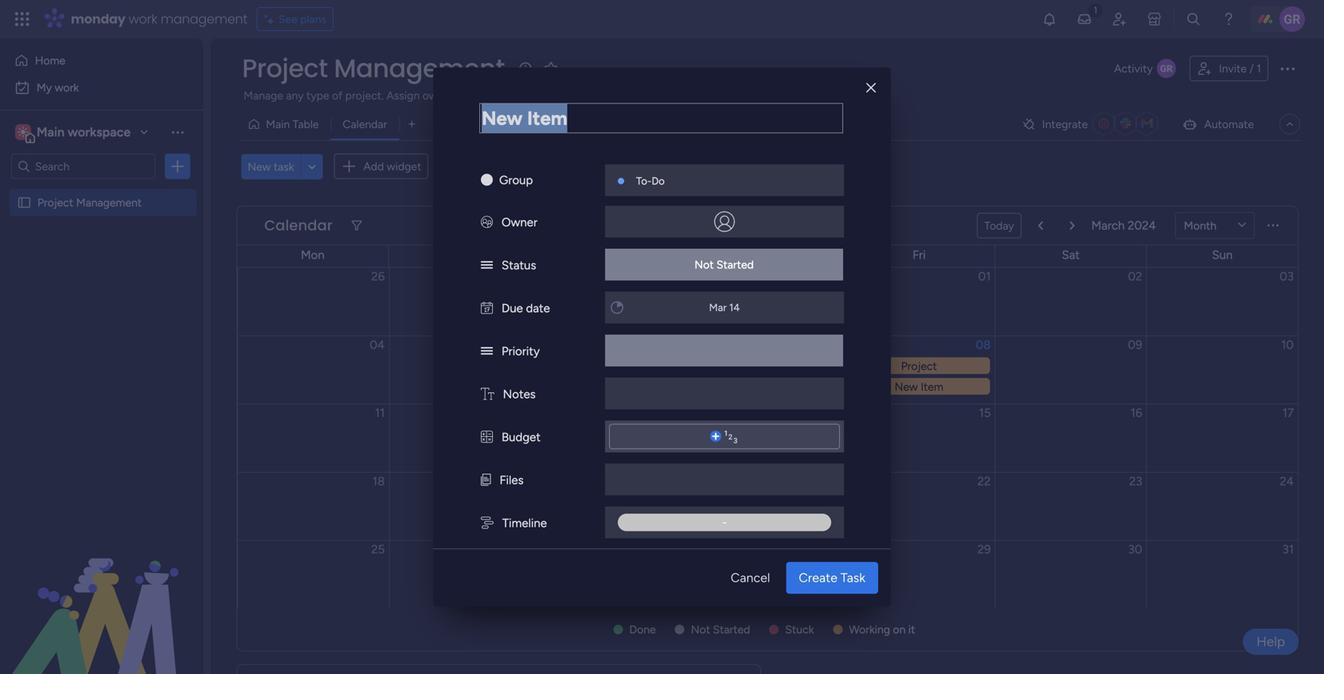 Task type: locate. For each thing, give the bounding box(es) containing it.
see plans
[[278, 12, 327, 26]]

0 horizontal spatial work
[[55, 81, 79, 94]]

my
[[37, 81, 52, 94]]

owners,
[[422, 89, 461, 102]]

1 vertical spatial project
[[37, 196, 73, 209]]

started left thu
[[717, 258, 754, 272]]

date
[[526, 302, 550, 316]]

march
[[1091, 218, 1125, 233]]

1 horizontal spatial list arrow image
[[1070, 221, 1075, 231]]

arrow down image
[[642, 157, 661, 176]]

0 vertical spatial not
[[694, 258, 714, 272]]

due date
[[502, 302, 550, 316]]

sun
[[1212, 248, 1233, 262]]

see plans button
[[257, 7, 334, 31]]

project up any at the left of the page
[[242, 51, 328, 86]]

dapulse numbers column image
[[481, 430, 493, 445]]

table
[[293, 117, 319, 131]]

Project Management field
[[238, 51, 509, 86]]

0 horizontal spatial project management
[[37, 196, 142, 209]]

of
[[332, 89, 343, 102], [606, 89, 616, 102]]

project management
[[242, 51, 505, 86], [37, 196, 142, 209]]

0 horizontal spatial project
[[37, 196, 73, 209]]

list arrow image
[[1038, 221, 1043, 231], [1070, 221, 1075, 231]]

1 vertical spatial management
[[76, 196, 142, 209]]

automate
[[1204, 117, 1254, 131]]

plans
[[300, 12, 327, 26]]

calendar for calendar "field"
[[264, 215, 333, 236]]

v2 status image
[[481, 259, 493, 273]]

type
[[306, 89, 329, 102]]

0 vertical spatial started
[[717, 258, 754, 272]]

workspace image
[[15, 123, 31, 141]]

not started down cancel
[[691, 623, 750, 637]]

0 horizontal spatial management
[[76, 196, 142, 209]]

v2 status image
[[481, 345, 493, 359]]

timeline
[[502, 516, 547, 531]]

0 vertical spatial management
[[334, 51, 505, 86]]

None field
[[479, 103, 843, 134]]

of right type
[[332, 89, 343, 102]]

v2 file column image
[[481, 473, 491, 488]]

angle down image
[[308, 161, 316, 173]]

management up assign
[[334, 51, 505, 86]]

my work option
[[10, 75, 193, 100]]

dialog
[[433, 67, 891, 607]]

1 vertical spatial work
[[55, 81, 79, 94]]

0 horizontal spatial list arrow image
[[1038, 221, 1043, 231]]

0 vertical spatial project
[[242, 51, 328, 86]]

work for monday
[[129, 10, 157, 28]]

mon
[[301, 248, 325, 262]]

project management down search in workspace field
[[37, 196, 142, 209]]

option
[[0, 188, 203, 191]]

1 vertical spatial project management
[[37, 196, 142, 209]]

fri
[[913, 248, 926, 262]]

invite members image
[[1111, 11, 1127, 27]]

list arrow image right today in the top right of the page
[[1038, 221, 1043, 231]]

Search field
[[455, 155, 503, 178]]

0 horizontal spatial calendar
[[264, 215, 333, 236]]

create task
[[799, 571, 865, 586]]

list arrow image up 'sat' at the top right
[[1070, 221, 1075, 231]]

invite / 1 button
[[1189, 56, 1268, 81]]

invite / 1
[[1219, 62, 1261, 75]]

calendar inside "field"
[[264, 215, 333, 236]]

calendar for the calendar button
[[343, 117, 387, 131]]

assign
[[386, 89, 420, 102]]

not
[[694, 258, 714, 272], [691, 623, 710, 637]]

work right my
[[55, 81, 79, 94]]

main right workspace icon
[[37, 125, 65, 140]]

project
[[242, 51, 328, 86], [37, 196, 73, 209]]

started
[[717, 258, 754, 272], [713, 623, 750, 637]]

lottie animation element
[[0, 514, 203, 674]]

calendar inside button
[[343, 117, 387, 131]]

calendar
[[343, 117, 387, 131], [264, 215, 333, 236]]

mar
[[709, 302, 727, 314]]

1 vertical spatial started
[[713, 623, 750, 637]]

1 horizontal spatial main
[[266, 117, 290, 131]]

1 horizontal spatial work
[[129, 10, 157, 28]]

activity button
[[1108, 56, 1183, 81]]

wed
[[604, 248, 628, 262]]

dapulse timeline column image
[[481, 516, 494, 531]]

main inside workspace selection element
[[37, 125, 65, 140]]

create task button
[[786, 562, 878, 594]]

started down cancel
[[713, 623, 750, 637]]

not up the "mar"
[[694, 258, 714, 272]]

keep
[[551, 89, 575, 102]]

0 horizontal spatial main
[[37, 125, 65, 140]]

main workspace button
[[11, 119, 155, 146]]

my work
[[37, 81, 79, 94]]

work
[[129, 10, 157, 28], [55, 81, 79, 94]]

project right public board 'icon'
[[37, 196, 73, 209]]

1 horizontal spatial project
[[242, 51, 328, 86]]

integrate button
[[1015, 107, 1169, 141]]

2 of from the left
[[606, 89, 616, 102]]

of right track
[[606, 89, 616, 102]]

help image
[[1221, 11, 1236, 27]]

2 list arrow image from the left
[[1070, 221, 1075, 231]]

month
[[1184, 219, 1216, 232]]

1 vertical spatial calendar
[[264, 215, 333, 236]]

1 horizontal spatial project management
[[242, 51, 505, 86]]

work for my
[[55, 81, 79, 94]]

on
[[893, 623, 906, 637]]

management inside project management list box
[[76, 196, 142, 209]]

monday marketplace image
[[1146, 11, 1162, 27]]

not started
[[694, 258, 754, 272], [691, 623, 750, 637]]

do
[[652, 175, 665, 188]]

manage
[[244, 89, 283, 102]]

cancel
[[731, 571, 770, 586]]

management down search in workspace field
[[76, 196, 142, 209]]

1 image
[[1088, 1, 1103, 19]]

any
[[286, 89, 304, 102]]

close image
[[866, 82, 876, 94]]

1 horizontal spatial management
[[334, 51, 505, 86]]

due
[[502, 302, 523, 316]]

notifications image
[[1041, 11, 1057, 27]]

filter
[[611, 160, 636, 173]]

1 vertical spatial not started
[[691, 623, 750, 637]]

not right done at bottom left
[[691, 623, 710, 637]]

0 vertical spatial calendar
[[343, 117, 387, 131]]

calendar down project.
[[343, 117, 387, 131]]

work inside my work option
[[55, 81, 79, 94]]

started inside dialog
[[717, 258, 754, 272]]

/
[[1249, 62, 1254, 75]]

collapse board header image
[[1283, 118, 1296, 131]]

more dots image
[[1268, 220, 1279, 231]]

main left table in the top left of the page
[[266, 117, 290, 131]]

1 horizontal spatial of
[[606, 89, 616, 102]]

workspace selection element
[[15, 123, 133, 143]]

v2 sun image
[[481, 173, 493, 188]]

work right monday
[[129, 10, 157, 28]]

management
[[334, 51, 505, 86], [76, 196, 142, 209]]

project inside project management list box
[[37, 196, 73, 209]]

0 vertical spatial not started
[[694, 258, 754, 272]]

priority
[[502, 345, 540, 359]]

0 vertical spatial work
[[129, 10, 157, 28]]

project management up project.
[[242, 51, 505, 86]]

not started up mar 14 on the top right
[[694, 258, 754, 272]]

monday
[[71, 10, 125, 28]]

0 horizontal spatial of
[[332, 89, 343, 102]]

1 horizontal spatial calendar
[[343, 117, 387, 131]]

calendar up mon
[[264, 215, 333, 236]]



Task type: vqa. For each thing, say whether or not it's contained in the screenshot.
New
yes



Task type: describe. For each thing, give the bounding box(es) containing it.
main table button
[[241, 111, 331, 137]]

project
[[678, 89, 714, 102]]

greg robinson image
[[1279, 6, 1305, 32]]

home
[[35, 54, 65, 67]]

integrate
[[1042, 117, 1088, 131]]

sat
[[1062, 248, 1080, 262]]

thu
[[758, 248, 777, 262]]

show board description image
[[516, 61, 535, 76]]

1
[[1257, 62, 1261, 75]]

0 vertical spatial project management
[[242, 51, 505, 86]]

cancel button
[[718, 562, 783, 594]]

widget
[[387, 160, 421, 173]]

working on it
[[849, 623, 915, 637]]

14
[[729, 302, 740, 314]]

new task
[[248, 160, 294, 173]]

files
[[500, 473, 524, 488]]

search everything image
[[1186, 11, 1201, 27]]

where
[[619, 89, 650, 102]]

stuck
[[785, 623, 814, 637]]

workspace
[[68, 125, 131, 140]]

activity
[[1114, 62, 1153, 75]]

monday work management
[[71, 10, 247, 28]]

create
[[799, 571, 837, 586]]

1 list arrow image from the left
[[1038, 221, 1043, 231]]

2024
[[1128, 218, 1156, 233]]

1 vertical spatial not
[[691, 623, 710, 637]]

march 2024
[[1091, 218, 1156, 233]]

today button
[[977, 213, 1021, 238]]

to-do
[[636, 175, 665, 188]]

group
[[499, 173, 533, 188]]

public board image
[[17, 195, 32, 210]]

select product image
[[14, 11, 30, 27]]

main for main workspace
[[37, 125, 65, 140]]

my work link
[[10, 75, 193, 100]]

add to favorites image
[[543, 60, 559, 76]]

task
[[841, 571, 865, 586]]

and
[[530, 89, 548, 102]]

main for main table
[[266, 117, 290, 131]]

home option
[[10, 48, 193, 73]]

main workspace
[[37, 125, 131, 140]]

project management list box
[[0, 186, 203, 431]]

status
[[502, 259, 536, 273]]

set
[[464, 89, 480, 102]]

filter button
[[586, 154, 661, 179]]

management
[[161, 10, 247, 28]]

add
[[363, 160, 384, 173]]

notes
[[503, 388, 536, 402]]

1 of from the left
[[332, 89, 343, 102]]

manage any type of project. assign owners, set timelines and keep track of where your project stands. button
[[241, 86, 776, 105]]

it
[[908, 623, 915, 637]]

task
[[274, 160, 294, 173]]

today
[[984, 219, 1014, 232]]

home link
[[10, 48, 193, 73]]

invite
[[1219, 62, 1247, 75]]

Search in workspace field
[[33, 157, 133, 176]]

owner
[[502, 216, 537, 230]]

manage any type of project. assign owners, set timelines and keep track of where your project stands.
[[244, 89, 752, 102]]

project.
[[345, 89, 384, 102]]

main table
[[266, 117, 319, 131]]

add widget
[[363, 160, 421, 173]]

stands.
[[717, 89, 752, 102]]

new task button
[[241, 154, 301, 179]]

new
[[248, 160, 271, 173]]

not started inside dialog
[[694, 258, 754, 272]]

your
[[653, 89, 675, 102]]

workspace image
[[18, 123, 29, 141]]

timelines
[[482, 89, 527, 102]]

Calendar field
[[260, 215, 337, 236]]

project management inside list box
[[37, 196, 142, 209]]

dapulse date column image
[[481, 302, 493, 316]]

calendar button
[[331, 111, 399, 137]]

help
[[1256, 634, 1285, 650]]

see
[[278, 12, 297, 26]]

v2 multiple person column image
[[481, 216, 493, 230]]

track
[[578, 89, 603, 102]]

working
[[849, 623, 890, 637]]

budget
[[502, 430, 541, 445]]

add widget button
[[334, 154, 429, 179]]

automate button
[[1175, 111, 1260, 137]]

help button
[[1243, 629, 1299, 655]]

dapulse text column image
[[481, 388, 494, 402]]

add view image
[[409, 118, 415, 130]]

lottie animation image
[[0, 514, 203, 674]]

to-
[[636, 175, 652, 188]]

dialog containing cancel
[[433, 67, 891, 607]]

done
[[629, 623, 656, 637]]

update feed image
[[1076, 11, 1092, 27]]

mar 14
[[709, 302, 740, 314]]



